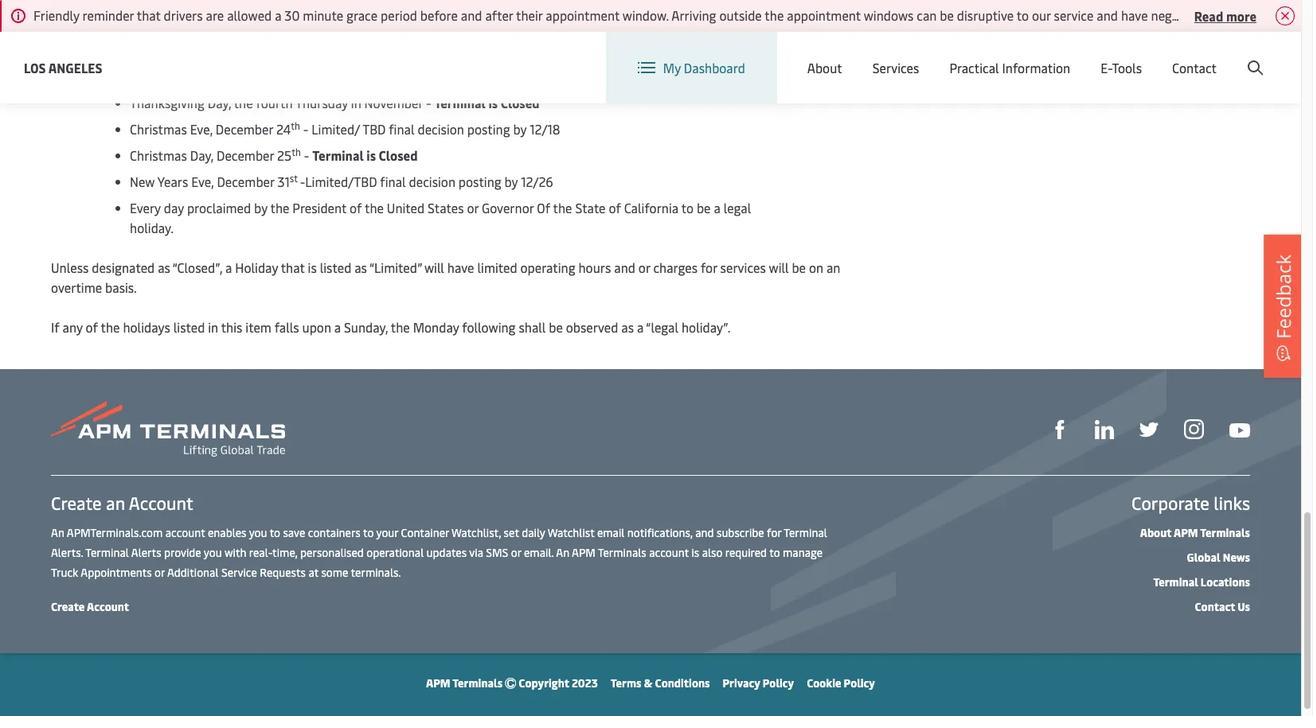 Task type: vqa. For each thing, say whether or not it's contained in the screenshot.
"Terminal"
yes



Task type: locate. For each thing, give the bounding box(es) containing it.
drivers left are
[[164, 6, 203, 24]]

0 horizontal spatial as
[[158, 259, 170, 276]]

1 vertical spatial listed
[[173, 319, 205, 336]]

th inside christmas eve, december 24 th - limited/ tbd final decision posting by 12/18
[[291, 119, 300, 132]]

0 vertical spatial that
[[137, 6, 161, 24]]

0 vertical spatial tbd
[[430, 41, 453, 59]]

global menu
[[994, 47, 1067, 64]]

switch
[[853, 46, 891, 64]]

time,
[[272, 546, 298, 561]]

0 vertical spatial contact
[[1172, 59, 1217, 76]]

read more button
[[1194, 6, 1257, 25]]

1 vertical spatial eve,
[[191, 173, 214, 190]]

email.
[[524, 546, 554, 561]]

christmas inside christmas day, december 25 th - terminal is closed
[[130, 147, 187, 164]]

0 horizontal spatial appointment
[[546, 6, 620, 24]]

0 horizontal spatial that
[[137, 6, 161, 24]]

2 drivers from the left
[[1269, 6, 1308, 24]]

unless
[[51, 259, 89, 276]]

1 vertical spatial global
[[1187, 550, 1221, 565]]

1 vertical spatial terminals
[[598, 546, 647, 561]]

0 vertical spatial apm
[[1174, 526, 1198, 541]]

december
[[216, 120, 273, 138], [217, 147, 274, 164], [217, 173, 274, 190]]

0 horizontal spatial apm
[[426, 676, 450, 691]]

1 vertical spatial that
[[281, 259, 305, 276]]

of
[[350, 199, 362, 217], [609, 199, 621, 217], [86, 319, 98, 336]]

apmterminals.com
[[67, 526, 163, 541]]

practical
[[950, 59, 999, 76]]

1 horizontal spatial an
[[827, 259, 841, 276]]

0 vertical spatial global
[[994, 47, 1031, 64]]

is inside an apmterminals.com account enables you to save containers to your container watchlist, set daily watchlist email notifications, and subscribe for terminal alerts. terminal alerts provide you with real-time, personalised operational updates via sms or email. an apm terminals account is also required to manage truck appointments or additional service requests at some terminals.
[[692, 546, 699, 561]]

final for tbd
[[389, 120, 415, 138]]

that right holiday
[[281, 259, 305, 276]]

24
[[276, 120, 291, 138]]

0 horizontal spatial an
[[51, 526, 64, 541]]

2 horizontal spatial closed
[[501, 94, 540, 112]]

the right outside
[[765, 6, 784, 24]]

november
[[364, 94, 423, 112]]

final inside christmas eve, december 24 th - limited/ tbd final decision posting by 12/18
[[389, 120, 415, 138]]

posting inside christmas eve, december 24 th - limited/ tbd final decision posting by 12/18
[[467, 120, 510, 138]]

my dashboard
[[663, 59, 745, 76]]

apmt footer logo image
[[51, 401, 285, 457]]

an inside unless designated as "closed", a holiday that is listed as "limited" will have limited operating hours and or charges for services will be on an overtime basis.
[[827, 259, 841, 276]]

account up provide
[[165, 526, 205, 541]]

"closed",
[[172, 259, 222, 276]]

and inside unless designated as "closed", a holiday that is listed as "limited" will have limited operating hours and or charges for services will be on an overtime basis.
[[614, 259, 636, 276]]

1 horizontal spatial on
[[1251, 6, 1266, 24]]

0 vertical spatial for
[[701, 259, 717, 276]]

global news link
[[1187, 550, 1250, 565]]

th up st
[[292, 146, 301, 158]]

listed left the "limited"
[[320, 259, 351, 276]]

2 christmas from the top
[[130, 147, 187, 164]]

1 horizontal spatial as
[[355, 259, 367, 276]]

closed for thanksgiving day, the fourth thursday in november - terminal is closed
[[501, 94, 540, 112]]

my
[[663, 59, 681, 76]]

1 vertical spatial an
[[556, 546, 569, 561]]

closed
[[443, 15, 482, 33], [501, 94, 540, 112], [379, 147, 418, 164]]

1 horizontal spatial about
[[1140, 526, 1172, 541]]

1 vertical spatial posting
[[467, 120, 510, 138]]

to right california
[[682, 199, 694, 217]]

will right services
[[769, 259, 789, 276]]

day, for christmas
[[190, 147, 214, 164]]

apm down watchlist
[[572, 546, 596, 561]]

2 vertical spatial decision
[[409, 173, 456, 190]]

manage
[[783, 546, 823, 561]]

about left switch
[[807, 59, 842, 76]]

containers
[[308, 526, 361, 541]]

posting for 12/26
[[459, 173, 502, 190]]

by right proclaimed at the left top of page
[[254, 199, 268, 217]]

policy right 'privacy'
[[763, 676, 794, 691]]

0 horizontal spatial account
[[165, 526, 205, 541]]

2 vertical spatial terminals
[[453, 676, 503, 691]]

- right "october"
[[370, 41, 376, 59]]

day, inside christmas day, december 25 th - terminal is closed
[[190, 147, 214, 164]]

labor day, the first monday in september - terminal is closed
[[130, 15, 482, 33]]

0 vertical spatial you
[[249, 526, 267, 541]]

1 vertical spatial for
[[767, 526, 782, 541]]

on left close alert image
[[1251, 6, 1266, 24]]

e-tools button
[[1101, 32, 1142, 104]]

on inside unless designated as "closed", a holiday that is listed as "limited" will have limited operating hours and or charges for services will be on an overtime basis.
[[809, 259, 824, 276]]

terminal up the new years eve, december 31 st -limited/tbd final decision posting by 12/26
[[312, 147, 364, 164]]

0 vertical spatial create
[[1185, 47, 1221, 64]]

1 vertical spatial tbd
[[363, 120, 386, 138]]

0 horizontal spatial global
[[994, 47, 1031, 64]]

eve, down thanksgiving
[[190, 120, 213, 138]]

are
[[206, 6, 224, 24]]

christmas for eve,
[[130, 120, 187, 138]]

posting inside the new years eve, december 31 st -limited/tbd final decision posting by 12/26
[[459, 173, 502, 190]]

you left with
[[204, 546, 222, 561]]

your
[[376, 526, 398, 541]]

listed
[[320, 259, 351, 276], [173, 319, 205, 336]]

to inside every day proclaimed by the president of the united states or governor of the state of california to be a legal holiday.
[[682, 199, 694, 217]]

for inside an apmterminals.com account enables you to save containers to your container watchlist, set daily watchlist email notifications, and subscribe for terminal alerts. terminal alerts provide you with real-time, personalised operational updates via sms or email. an apm terminals account is also required to manage truck appointments or additional service requests at some terminals.
[[767, 526, 782, 541]]

that up columbus
[[137, 6, 161, 24]]

0 vertical spatial closed
[[443, 15, 482, 33]]

create right the "/"
[[1185, 47, 1221, 64]]

by inside the new years eve, december 31 st -limited/tbd final decision posting by 12/26
[[505, 173, 518, 190]]

by left 12/26
[[505, 173, 518, 190]]

contact button
[[1172, 32, 1217, 104]]

december inside christmas day, december 25 th - terminal is closed
[[217, 147, 274, 164]]

th down fourth
[[291, 119, 300, 132]]

0 vertical spatial an
[[827, 259, 841, 276]]

apm inside an apmterminals.com account enables you to save containers to your container watchlist, set daily watchlist email notifications, and subscribe for terminal alerts. terminal alerts provide you with real-time, personalised operational updates via sms or email. an apm terminals account is also required to manage truck appointments or additional service requests at some terminals.
[[572, 546, 596, 561]]

2 vertical spatial closed
[[379, 147, 418, 164]]

1 vertical spatial closed
[[501, 94, 540, 112]]

0 horizontal spatial drivers
[[164, 6, 203, 24]]

limited/tbd
[[305, 173, 377, 190]]

1 horizontal spatial drivers
[[1269, 6, 1308, 24]]

0 vertical spatial christmas
[[130, 120, 187, 138]]

unless designated as "closed", a holiday that is listed as "limited" will have limited operating hours and or charges for services will be on an overtime basis.
[[51, 259, 841, 296]]

updates
[[427, 546, 467, 561]]

closed up 12/18
[[501, 94, 540, 112]]

and right hours
[[614, 259, 636, 276]]

25
[[277, 147, 292, 164]]

drivers
[[164, 6, 203, 24], [1269, 6, 1308, 24]]

0 vertical spatial eve,
[[190, 120, 213, 138]]

- inside the new years eve, december 31 st -limited/tbd final decision posting by 12/26
[[300, 173, 305, 190]]

have inside unless designated as "closed", a holiday that is listed as "limited" will have limited operating hours and or charges for services will be on an overtime basis.
[[447, 259, 474, 276]]

email
[[597, 526, 625, 541]]

1 vertical spatial monday
[[260, 41, 306, 59]]

posting left 12/18
[[467, 120, 510, 138]]

or right states on the left of page
[[467, 199, 479, 217]]

0 horizontal spatial policy
[[763, 676, 794, 691]]

also
[[702, 546, 723, 561]]

- right the 24
[[303, 120, 309, 138]]

will right the "limited"
[[424, 259, 444, 276]]

terminals up global news 'link'
[[1200, 526, 1250, 541]]

and up also
[[695, 526, 714, 541]]

friendly
[[33, 6, 79, 24]]

policy for cookie policy
[[844, 676, 875, 691]]

account up alerts
[[129, 491, 193, 515]]

day, left second
[[190, 41, 213, 59]]

arriving
[[672, 6, 716, 24]]

will
[[424, 259, 444, 276], [769, 259, 789, 276]]

- inside christmas eve, december 24 th - limited/ tbd final decision posting by 12/18
[[303, 120, 309, 138]]

1 horizontal spatial limited/
[[379, 41, 427, 59]]

decision
[[485, 41, 531, 59], [418, 120, 464, 138], [409, 173, 456, 190]]

locations
[[1201, 575, 1250, 590]]

after
[[485, 6, 513, 24]]

have
[[1121, 6, 1148, 24], [447, 259, 474, 276]]

0 horizontal spatial terminals
[[453, 676, 503, 691]]

an down watchlist
[[556, 546, 569, 561]]

1 vertical spatial about
[[1140, 526, 1172, 541]]

final down before
[[456, 41, 482, 59]]

0 vertical spatial listed
[[320, 259, 351, 276]]

proclaimed
[[187, 199, 251, 217]]

christmas up years
[[130, 147, 187, 164]]

christmas down thanksgiving
[[130, 120, 187, 138]]

0 vertical spatial have
[[1121, 6, 1148, 24]]

instagram link
[[1184, 419, 1204, 440]]

0 horizontal spatial limited/
[[312, 120, 360, 138]]

holidays
[[123, 319, 170, 336]]

a left 30 on the top left
[[275, 6, 282, 24]]

posting down their
[[535, 41, 577, 59]]

account
[[165, 526, 205, 541], [649, 546, 689, 561]]

close alert image
[[1276, 6, 1295, 25]]

2 vertical spatial account
[[87, 600, 129, 615]]

tbd inside christmas eve, december 24 th - limited/ tbd final decision posting by 12/18
[[363, 120, 386, 138]]

by left 12/18
[[513, 120, 527, 138]]

1 vertical spatial limited/
[[312, 120, 360, 138]]

terminals
[[1200, 526, 1250, 541], [598, 546, 647, 561], [453, 676, 503, 691]]

or left charges
[[639, 259, 650, 276]]

december left 25
[[217, 147, 274, 164]]

0 horizontal spatial closed
[[379, 147, 418, 164]]

a left holiday
[[225, 259, 232, 276]]

1 horizontal spatial you
[[249, 526, 267, 541]]

1 appointment from the left
[[546, 6, 620, 24]]

limited/
[[379, 41, 427, 59], [312, 120, 360, 138]]

appointment up 10/4
[[546, 6, 620, 24]]

the
[[765, 6, 784, 24], [191, 15, 211, 33], [234, 94, 253, 112], [270, 199, 289, 217], [365, 199, 384, 217], [553, 199, 572, 217], [101, 319, 120, 336], [391, 319, 410, 336]]

for for services
[[701, 259, 717, 276]]

additional
[[167, 565, 219, 581]]

of right any on the top left of the page
[[86, 319, 98, 336]]

information
[[1002, 59, 1071, 76]]

impacts
[[1203, 6, 1248, 24]]

is
[[431, 15, 440, 33], [489, 94, 498, 112], [367, 147, 376, 164], [308, 259, 317, 276], [692, 546, 699, 561]]

as left the "limited"
[[355, 259, 367, 276]]

with
[[225, 546, 246, 561]]

1 vertical spatial december
[[217, 147, 274, 164]]

create for create an account
[[51, 491, 102, 515]]

decision for 12/18
[[418, 120, 464, 138]]

decision down after
[[485, 41, 531, 59]]

0 horizontal spatial an
[[106, 491, 125, 515]]

0 vertical spatial th
[[291, 119, 300, 132]]

account
[[1224, 47, 1271, 64], [129, 491, 193, 515], [87, 600, 129, 615]]

by inside every day proclaimed by the president of the united states or governor of the state of california to be a legal holiday.
[[254, 199, 268, 217]]

have left negative
[[1121, 6, 1148, 24]]

- right st
[[300, 173, 305, 190]]

final inside the new years eve, december 31 st -limited/tbd final decision posting by 12/26
[[380, 173, 406, 190]]

september
[[303, 15, 365, 33]]

1 vertical spatial final
[[389, 120, 415, 138]]

1 vertical spatial account
[[649, 546, 689, 561]]

for right charges
[[701, 259, 717, 276]]

at
[[309, 565, 319, 581]]

terms & conditions
[[611, 676, 710, 691]]

closed inside christmas day, december 25 th - terminal is closed
[[379, 147, 418, 164]]

labor
[[130, 15, 162, 33]]

global inside button
[[994, 47, 1031, 64]]

about for about
[[807, 59, 842, 76]]

eve, right years
[[191, 173, 214, 190]]

0 horizontal spatial have
[[447, 259, 474, 276]]

1 horizontal spatial for
[[767, 526, 782, 541]]

final down november
[[389, 120, 415, 138]]

0 horizontal spatial tbd
[[363, 120, 386, 138]]

account down appointments
[[87, 600, 129, 615]]

day, up proclaimed at the left top of page
[[190, 147, 214, 164]]

window.
[[623, 6, 669, 24]]

services
[[873, 59, 919, 76]]

you up real-
[[249, 526, 267, 541]]

terminal inside christmas day, december 25 th - terminal is closed
[[312, 147, 364, 164]]

0 vertical spatial monday
[[240, 15, 286, 33]]

drivers left w
[[1269, 6, 1308, 24]]

ⓒ
[[505, 676, 516, 691]]

1 horizontal spatial global
[[1187, 550, 1221, 565]]

an
[[51, 526, 64, 541], [556, 546, 569, 561]]

for right subscribe
[[767, 526, 782, 541]]

terminal up columbus day, second monday in october - limited/ tbd final decision posting by 10/4
[[377, 15, 428, 33]]

the left united at the left top of page
[[365, 199, 384, 217]]

account down notifications,
[[649, 546, 689, 561]]

- inside christmas day, december 25 th - terminal is closed
[[304, 147, 309, 164]]

about for about apm terminals
[[1140, 526, 1172, 541]]

contact for contact
[[1172, 59, 1217, 76]]

&
[[644, 676, 653, 691]]

0 horizontal spatial for
[[701, 259, 717, 276]]

switch location button
[[828, 46, 943, 64]]

to left "your"
[[363, 526, 374, 541]]

hours
[[579, 259, 611, 276]]

2 vertical spatial final
[[380, 173, 406, 190]]

1 horizontal spatial tbd
[[430, 41, 453, 59]]

notifications,
[[627, 526, 693, 541]]

30
[[285, 6, 300, 24]]

0 vertical spatial on
[[1251, 6, 1266, 24]]

linkedin image
[[1095, 421, 1114, 440]]

for for terminal
[[767, 526, 782, 541]]

terms & conditions link
[[611, 676, 710, 691]]

1 horizontal spatial terminals
[[598, 546, 647, 561]]

day, right thanksgiving
[[208, 94, 231, 112]]

th inside christmas day, december 25 th - terminal is closed
[[292, 146, 301, 158]]

1 policy from the left
[[763, 676, 794, 691]]

0 horizontal spatial on
[[809, 259, 824, 276]]

1 will from the left
[[424, 259, 444, 276]]

2 policy from the left
[[844, 676, 875, 691]]

real-
[[249, 546, 272, 561]]

windows
[[864, 6, 914, 24]]

falls
[[275, 319, 299, 336]]

christmas for day,
[[130, 147, 187, 164]]

account down more
[[1224, 47, 1271, 64]]

if
[[51, 319, 59, 336]]

1 horizontal spatial that
[[281, 259, 305, 276]]

1 vertical spatial an
[[106, 491, 125, 515]]

privacy policy link
[[723, 676, 794, 691]]

apm left ⓒ
[[426, 676, 450, 691]]

0 horizontal spatial will
[[424, 259, 444, 276]]

create inside login / create account link
[[1185, 47, 1221, 64]]

terminals left ⓒ
[[453, 676, 503, 691]]

facebook image
[[1051, 421, 1070, 440]]

decision down november
[[418, 120, 464, 138]]

1 vertical spatial on
[[809, 259, 824, 276]]

have left limited
[[447, 259, 474, 276]]

december inside the new years eve, december 31 st -limited/tbd final decision posting by 12/26
[[217, 173, 274, 190]]

th
[[291, 119, 300, 132], [292, 146, 301, 158]]

- right 25
[[304, 147, 309, 164]]

0 horizontal spatial you
[[204, 546, 222, 561]]

apm down "corporate links"
[[1174, 526, 1198, 541]]

global menu button
[[959, 31, 1083, 79]]

decision up states on the left of page
[[409, 173, 456, 190]]

eve, inside the new years eve, december 31 st -limited/tbd final decision posting by 12/26
[[191, 173, 214, 190]]

1 horizontal spatial appointment
[[787, 6, 861, 24]]

on right services
[[809, 259, 824, 276]]

2 vertical spatial december
[[217, 173, 274, 190]]

for inside unless designated as "closed", a holiday that is listed as "limited" will have limited operating hours and or charges for services will be on an overtime basis.
[[701, 259, 717, 276]]

1 christmas from the top
[[130, 120, 187, 138]]

1 horizontal spatial will
[[769, 259, 789, 276]]

decision inside the new years eve, december 31 st -limited/tbd final decision posting by 12/26
[[409, 173, 456, 190]]

th for 24
[[291, 119, 300, 132]]

december inside christmas eve, december 24 th - limited/ tbd final decision posting by 12/18
[[216, 120, 273, 138]]

second
[[216, 41, 257, 59]]

service
[[1054, 6, 1094, 24]]

1 vertical spatial decision
[[418, 120, 464, 138]]

corporate
[[1132, 491, 1210, 515]]

to left save
[[270, 526, 280, 541]]

2023
[[572, 676, 598, 691]]

columbus
[[130, 41, 187, 59]]

or inside unless designated as "closed", a holiday that is listed as "limited" will have limited operating hours and or charges for services will be on an overtime basis.
[[639, 259, 650, 276]]

1 horizontal spatial listed
[[320, 259, 351, 276]]

the right of
[[553, 199, 572, 217]]

an
[[827, 259, 841, 276], [106, 491, 125, 515]]

practical information button
[[950, 32, 1071, 104]]

in left this
[[208, 319, 218, 336]]

1 horizontal spatial apm
[[572, 546, 596, 561]]

monday up second
[[240, 15, 286, 33]]

2 vertical spatial create
[[51, 600, 85, 615]]

monday
[[240, 15, 286, 33], [260, 41, 306, 59], [413, 319, 459, 336]]

tbd down november
[[363, 120, 386, 138]]

be right shall
[[549, 319, 563, 336]]

1 horizontal spatial policy
[[844, 676, 875, 691]]

1 vertical spatial apm
[[572, 546, 596, 561]]

tbd down before
[[430, 41, 453, 59]]

1 horizontal spatial closed
[[443, 15, 482, 33]]

0 horizontal spatial about
[[807, 59, 842, 76]]

appointment up "about" popup button
[[787, 6, 861, 24]]

closed left after
[[443, 15, 482, 33]]

decision inside christmas eve, december 24 th - limited/ tbd final decision posting by 12/18
[[418, 120, 464, 138]]

of right state
[[609, 199, 621, 217]]

listed right "holidays"
[[173, 319, 205, 336]]

by left 10/4
[[581, 41, 594, 59]]

1 vertical spatial th
[[292, 146, 301, 158]]

be left legal
[[697, 199, 711, 217]]

terminals down 'email' at the left bottom of the page
[[598, 546, 647, 561]]

1 vertical spatial christmas
[[130, 147, 187, 164]]

to left our on the right top of page
[[1017, 6, 1029, 24]]

following
[[462, 319, 516, 336]]

period
[[381, 6, 417, 24]]

decision for 12/26
[[409, 173, 456, 190]]

alerts.
[[51, 546, 83, 561]]

0 vertical spatial about
[[807, 59, 842, 76]]

0 vertical spatial decision
[[485, 41, 531, 59]]

about apm terminals
[[1140, 526, 1250, 541]]

christmas inside christmas eve, december 24 th - limited/ tbd final decision posting by 12/18
[[130, 120, 187, 138]]



Task type: describe. For each thing, give the bounding box(es) containing it.
is inside christmas day, december 25 th - terminal is closed
[[367, 147, 376, 164]]

and left after
[[461, 6, 482, 24]]

feedback button
[[1264, 235, 1304, 378]]

2 horizontal spatial apm
[[1174, 526, 1198, 541]]

a right upon
[[334, 319, 341, 336]]

in down labor day, the first monday in september - terminal is closed
[[309, 41, 319, 59]]

day, for columbus
[[190, 41, 213, 59]]

be right can
[[940, 6, 954, 24]]

the left fourth
[[234, 94, 253, 112]]

policy for privacy policy
[[763, 676, 794, 691]]

and right service
[[1097, 6, 1118, 24]]

create account link
[[51, 600, 129, 615]]

day
[[164, 199, 184, 217]]

create for create account
[[51, 600, 85, 615]]

watchlist,
[[452, 526, 501, 541]]

news
[[1223, 550, 1250, 565]]

global for global news
[[1187, 550, 1221, 565]]

global for global menu
[[994, 47, 1031, 64]]

services
[[720, 259, 766, 276]]

terminals inside an apmterminals.com account enables you to save containers to your container watchlist, set daily watchlist email notifications, and subscribe for terminal alerts. terminal alerts provide you with real-time, personalised operational updates via sms or email. an apm terminals account is also required to manage truck appointments or additional service requests at some terminals.
[[598, 546, 647, 561]]

login / create account
[[1142, 47, 1271, 64]]

a left "legal
[[637, 319, 644, 336]]

cookie policy link
[[807, 676, 875, 691]]

final for limited/tbd
[[380, 173, 406, 190]]

be inside every day proclaimed by the president of the united states or governor of the state of california to be a legal holiday.
[[697, 199, 711, 217]]

1 horizontal spatial account
[[649, 546, 689, 561]]

friendly reminder that drivers are allowed a 30 minute grace period before and after their appointment window. arriving outside the appointment windows can be disruptive to our service and have negative impacts on drivers w
[[33, 6, 1313, 24]]

alerts
[[131, 546, 161, 561]]

2 vertical spatial monday
[[413, 319, 459, 336]]

thanksgiving
[[130, 94, 205, 112]]

0 vertical spatial final
[[456, 41, 482, 59]]

legal
[[724, 199, 751, 217]]

shall
[[519, 319, 546, 336]]

0 horizontal spatial of
[[86, 319, 98, 336]]

limited/ inside christmas eve, december 24 th - limited/ tbd final decision posting by 12/18
[[312, 120, 360, 138]]

upon
[[302, 319, 331, 336]]

12/18
[[530, 120, 560, 138]]

1 horizontal spatial of
[[350, 199, 362, 217]]

to left manage
[[770, 546, 780, 561]]

more
[[1226, 7, 1257, 24]]

christmas day, december 25 th - terminal is closed
[[130, 146, 418, 164]]

contact for contact us
[[1195, 600, 1235, 615]]

you tube link
[[1230, 419, 1250, 439]]

- up columbus day, second monday in october - limited/ tbd final decision posting by 10/4
[[368, 15, 374, 33]]

0 horizontal spatial listed
[[173, 319, 205, 336]]

watchlist
[[548, 526, 595, 541]]

or down alerts
[[155, 565, 165, 581]]

subscribe
[[717, 526, 764, 541]]

posting for 12/18
[[467, 120, 510, 138]]

day, for labor
[[165, 15, 189, 33]]

outside
[[720, 6, 762, 24]]

christmas eve, december 24 th - limited/ tbd final decision posting by 12/18
[[130, 119, 560, 138]]

new years eve, december 31 st -limited/tbd final decision posting by 12/26
[[130, 172, 553, 190]]

before
[[420, 6, 458, 24]]

terminal up manage
[[784, 526, 827, 541]]

0 vertical spatial posting
[[535, 41, 577, 59]]

contact us
[[1195, 600, 1250, 615]]

1 horizontal spatial have
[[1121, 6, 1148, 24]]

privacy policy
[[723, 676, 794, 691]]

closed for labor day, the first monday in september - terminal is closed
[[443, 15, 482, 33]]

by inside christmas eve, december 24 th - limited/ tbd final decision posting by 12/18
[[513, 120, 527, 138]]

the left "holidays"
[[101, 319, 120, 336]]

services button
[[873, 32, 919, 104]]

w
[[1311, 6, 1313, 24]]

terminal right november
[[434, 94, 486, 112]]

12/26
[[521, 173, 553, 190]]

october
[[322, 41, 367, 59]]

twitter image
[[1140, 421, 1159, 440]]

sunday,
[[344, 319, 388, 336]]

1 drivers from the left
[[164, 6, 203, 24]]

negative
[[1151, 6, 1200, 24]]

terms
[[611, 676, 642, 691]]

daily
[[522, 526, 545, 541]]

eve, inside christmas eve, december 24 th - limited/ tbd final decision posting by 12/18
[[190, 120, 213, 138]]

thursday
[[295, 94, 348, 112]]

terminal locations
[[1154, 575, 1250, 590]]

via
[[469, 546, 483, 561]]

new
[[130, 173, 155, 190]]

december for day,
[[217, 147, 274, 164]]

day, for thanksgiving
[[208, 94, 231, 112]]

"limited"
[[369, 259, 421, 276]]

0 vertical spatial terminals
[[1200, 526, 1250, 541]]

december for eve,
[[216, 120, 273, 138]]

youtube image
[[1230, 424, 1250, 438]]

the right sunday,
[[391, 319, 410, 336]]

2 vertical spatial apm
[[426, 676, 450, 691]]

is inside unless designated as "closed", a holiday that is listed as "limited" will have limited operating hours and or charges for services will be on an overtime basis.
[[308, 259, 317, 276]]

0 vertical spatial account
[[1224, 47, 1271, 64]]

los angeles
[[24, 59, 102, 76]]

basis.
[[105, 279, 137, 296]]

2 appointment from the left
[[787, 6, 861, 24]]

practical information
[[950, 59, 1071, 76]]

corporate links
[[1132, 491, 1250, 515]]

if any of the holidays listed in this item falls upon a sunday, the monday following shall be observed as a "legal holiday".
[[51, 319, 731, 336]]

any
[[63, 319, 83, 336]]

menu
[[1034, 47, 1067, 64]]

a inside every day proclaimed by the president of the united states or governor of the state of california to be a legal holiday.
[[714, 199, 721, 217]]

item
[[246, 319, 271, 336]]

1 vertical spatial you
[[204, 546, 222, 561]]

privacy
[[723, 676, 760, 691]]

states
[[428, 199, 464, 217]]

or right sms
[[511, 546, 521, 561]]

shape link
[[1051, 419, 1070, 440]]

be inside unless designated as "closed", a holiday that is listed as "limited" will have limited operating hours and or charges for services will be on an overtime basis.
[[792, 259, 806, 276]]

2 horizontal spatial as
[[621, 319, 634, 336]]

0 vertical spatial an
[[51, 526, 64, 541]]

1 vertical spatial account
[[129, 491, 193, 515]]

required
[[725, 546, 767, 561]]

that inside unless designated as "closed", a holiday that is listed as "limited" will have limited operating hours and or charges for services will be on an overtime basis.
[[281, 259, 305, 276]]

2 will from the left
[[769, 259, 789, 276]]

- right november
[[426, 94, 431, 112]]

in up christmas eve, december 24 th - limited/ tbd final decision posting by 12/18
[[351, 94, 361, 112]]

login
[[1142, 47, 1173, 64]]

the down 31
[[270, 199, 289, 217]]

listed inside unless designated as "closed", a holiday that is listed as "limited" will have limited operating hours and or charges for services will be on an overtime basis.
[[320, 259, 351, 276]]

31
[[278, 173, 290, 190]]

a inside unless designated as "closed", a holiday that is listed as "limited" will have limited operating hours and or charges for services will be on an overtime basis.
[[225, 259, 232, 276]]

in left minute
[[290, 15, 300, 33]]

my dashboard button
[[638, 32, 745, 104]]

or inside every day proclaimed by the president of the united states or governor of the state of california to be a legal holiday.
[[467, 199, 479, 217]]

1 horizontal spatial an
[[556, 546, 569, 561]]

and inside an apmterminals.com account enables you to save containers to your container watchlist, set daily watchlist email notifications, and subscribe for terminal alerts. terminal alerts provide you with real-time, personalised operational updates via sms or email. an apm terminals account is also required to manage truck appointments or additional service requests at some terminals.
[[695, 526, 714, 541]]

grace
[[346, 6, 378, 24]]

about apm terminals link
[[1140, 526, 1250, 541]]

thanksgiving day, the fourth thursday in november - terminal is closed
[[130, 94, 540, 112]]

apm terminals ⓒ copyright 2023
[[426, 676, 598, 691]]

designated
[[92, 259, 155, 276]]

observed
[[566, 319, 618, 336]]

e-
[[1101, 59, 1112, 76]]

angeles
[[48, 59, 102, 76]]

terminal down global news
[[1154, 575, 1198, 590]]

instagram image
[[1184, 420, 1204, 440]]

columbus day, second monday in october - limited/ tbd final decision posting by 10/4
[[130, 41, 622, 59]]

conditions
[[655, 676, 710, 691]]

provide
[[164, 546, 201, 561]]

/
[[1176, 47, 1181, 64]]

the left first
[[191, 15, 211, 33]]

los
[[24, 59, 46, 76]]

0 vertical spatial account
[[165, 526, 205, 541]]

terminals.
[[351, 565, 401, 581]]

login / create account link
[[1113, 32, 1271, 79]]

terminal down apmterminals.com
[[85, 546, 129, 561]]

th for 25
[[292, 146, 301, 158]]

2 horizontal spatial of
[[609, 199, 621, 217]]

fourth
[[256, 94, 293, 112]]

holiday.
[[130, 219, 174, 237]]

holiday".
[[682, 319, 731, 336]]



